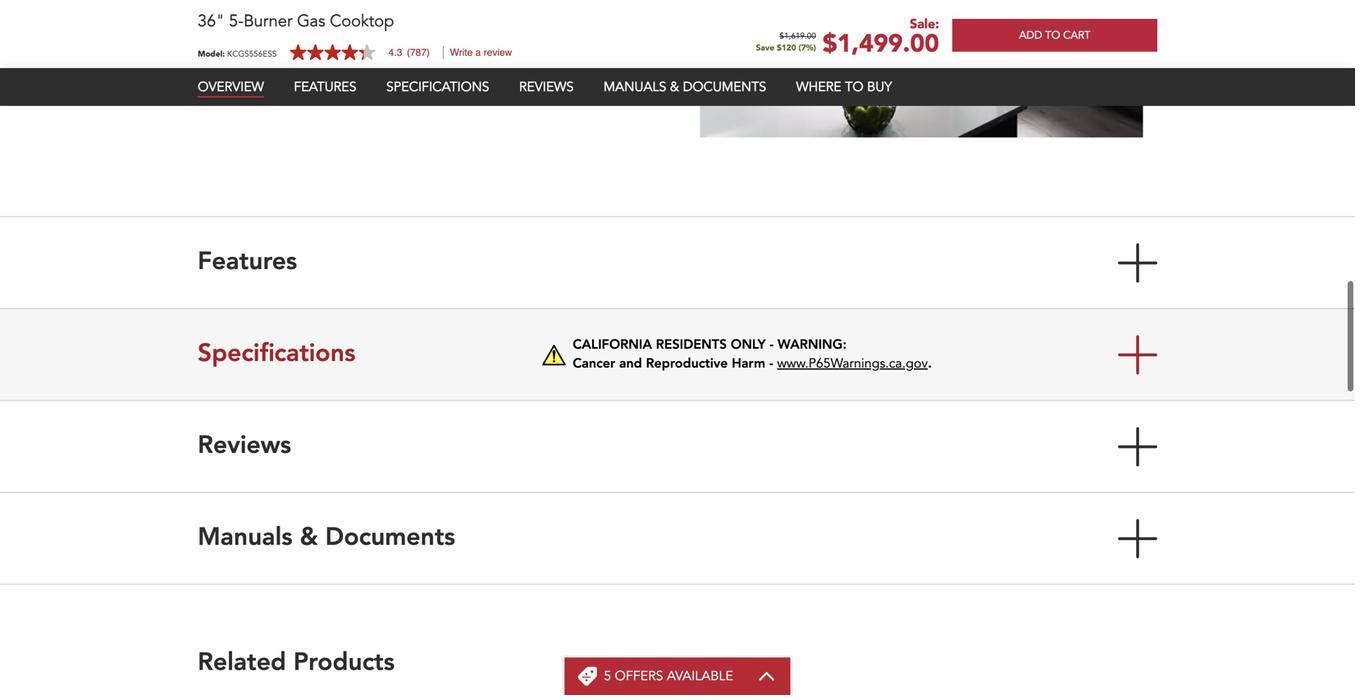 Task type: vqa. For each thing, say whether or not it's contained in the screenshot.
Color
no



Task type: describe. For each thing, give the bounding box(es) containing it.
manuals & documents link
[[604, 78, 767, 96]]

.
[[928, 358, 932, 371]]

promo tag image
[[578, 666, 598, 686]]

36" 5-burner gas cooktop
[[198, 10, 394, 32]]

4.3 (787)
[[389, 47, 430, 58]]

overview
[[198, 78, 264, 96]]

a
[[476, 47, 481, 58]]

offers
[[615, 667, 664, 685]]

related
[[198, 652, 286, 676]]

chevron icon image
[[758, 671, 776, 681]]

$1,499.00
[[823, 27, 940, 61]]

cancer
[[573, 358, 616, 371]]

5
[[604, 667, 611, 685]]

overview link
[[198, 78, 264, 98]]

0 horizontal spatial manuals & documents
[[198, 527, 455, 551]]

1 vertical spatial specifications
[[198, 343, 356, 367]]

0 vertical spatial -
[[770, 339, 774, 352]]

gas
[[297, 10, 325, 32]]

features link
[[294, 78, 357, 96]]

1 horizontal spatial reviews
[[519, 78, 574, 96]]

reproductive
[[646, 358, 728, 371]]

5 offers available
[[604, 667, 734, 685]]

0 vertical spatial manuals & documents
[[604, 78, 767, 96]]

1 horizontal spatial manuals
[[604, 78, 667, 96]]

model: kcgs556ess
[[198, 48, 277, 59]]

california residents only - warning: cancer and reproductive harm - www.p65warnings.ca.gov .
[[573, 339, 932, 373]]

only
[[731, 339, 766, 352]]

warning:
[[778, 339, 847, 352]]

write
[[450, 47, 473, 58]]

4.3
[[389, 47, 402, 58]]

0 vertical spatial features
[[294, 78, 357, 96]]

specifications link
[[387, 78, 489, 96]]

0 horizontal spatial documents
[[325, 527, 455, 551]]

save
[[756, 42, 775, 53]]

cooktop
[[330, 10, 394, 32]]

1 horizontal spatial &
[[670, 78, 680, 96]]

and
[[620, 358, 642, 371]]

burner
[[244, 10, 293, 32]]

1 vertical spatial manuals
[[198, 527, 293, 551]]

add to cart button
[[953, 19, 1158, 52]]

california
[[573, 339, 652, 352]]



Task type: locate. For each thing, give the bounding box(es) containing it.
1 vertical spatial features
[[198, 251, 297, 275]]

heading
[[604, 667, 734, 685]]

cart
[[1064, 28, 1091, 43]]

available
[[667, 667, 734, 685]]

to
[[845, 78, 864, 96]]

where
[[797, 78, 842, 96]]

1 horizontal spatial  image
[[700, 0, 1144, 138]]

$1,619.00 save $120 (7%)
[[756, 32, 817, 53]]

features
[[294, 78, 357, 96], [198, 251, 297, 275]]

 image
[[700, 0, 1144, 138], [542, 344, 567, 366]]

heading containing 5
[[604, 667, 734, 685]]

write a review
[[450, 47, 512, 58]]

0 vertical spatial specifications
[[387, 78, 489, 96]]

where to buy link
[[797, 78, 892, 96]]

model:
[[198, 48, 225, 59]]

1 horizontal spatial manuals & documents
[[604, 78, 767, 96]]

specifications
[[387, 78, 489, 96], [198, 343, 356, 367]]

0 vertical spatial documents
[[683, 78, 767, 96]]

36"
[[198, 10, 225, 32]]

add to cart
[[1020, 28, 1091, 43]]

5-
[[229, 10, 244, 32]]

0 vertical spatial manuals
[[604, 78, 667, 96]]

$1,619.00
[[780, 32, 817, 41]]

1 vertical spatial manuals & documents
[[198, 527, 455, 551]]

$120
[[777, 42, 797, 53]]

reviews
[[519, 78, 574, 96], [198, 435, 291, 459]]

0 vertical spatial  image
[[700, 0, 1144, 138]]

0 horizontal spatial &
[[300, 527, 318, 551]]

products
[[294, 652, 395, 676]]

1 vertical spatial -
[[770, 358, 774, 371]]

residents
[[656, 339, 727, 352]]

0 horizontal spatial specifications
[[198, 343, 356, 367]]

- right only
[[770, 339, 774, 352]]

0 vertical spatial reviews
[[519, 78, 574, 96]]

&
[[670, 78, 680, 96], [300, 527, 318, 551]]

manuals
[[604, 78, 667, 96], [198, 527, 293, 551]]

(7%)
[[799, 42, 817, 53]]

www.p65warnings.ca.gov link
[[778, 355, 928, 373]]

harm
[[732, 358, 766, 371]]

review
[[484, 47, 512, 58]]

kcgs556ess
[[227, 48, 277, 59]]

manuals & documents
[[604, 78, 767, 96], [198, 527, 455, 551]]

related products
[[198, 652, 395, 676]]

-
[[770, 339, 774, 352], [770, 358, 774, 371]]

1 horizontal spatial specifications
[[387, 78, 489, 96]]

(787)
[[407, 47, 430, 58]]

reviews link
[[519, 78, 574, 96]]

1 vertical spatial  image
[[542, 344, 567, 366]]

1 vertical spatial documents
[[325, 527, 455, 551]]

write a review button
[[450, 47, 512, 58]]

to
[[1046, 28, 1061, 43]]

0 horizontal spatial reviews
[[198, 435, 291, 459]]

0 vertical spatial &
[[670, 78, 680, 96]]

where to buy
[[797, 78, 892, 96]]

www.p65warnings.ca.gov
[[778, 355, 928, 373]]

- right harm
[[770, 358, 774, 371]]

documents
[[683, 78, 767, 96], [325, 527, 455, 551]]

sale:
[[910, 15, 940, 33]]

1 horizontal spatial documents
[[683, 78, 767, 96]]

buy
[[868, 78, 892, 96]]

1 vertical spatial &
[[300, 527, 318, 551]]

add
[[1020, 28, 1043, 43]]

1 vertical spatial reviews
[[198, 435, 291, 459]]

sale: $1,499.00
[[823, 15, 940, 61]]

0 horizontal spatial manuals
[[198, 527, 293, 551]]

0 horizontal spatial  image
[[542, 344, 567, 366]]



